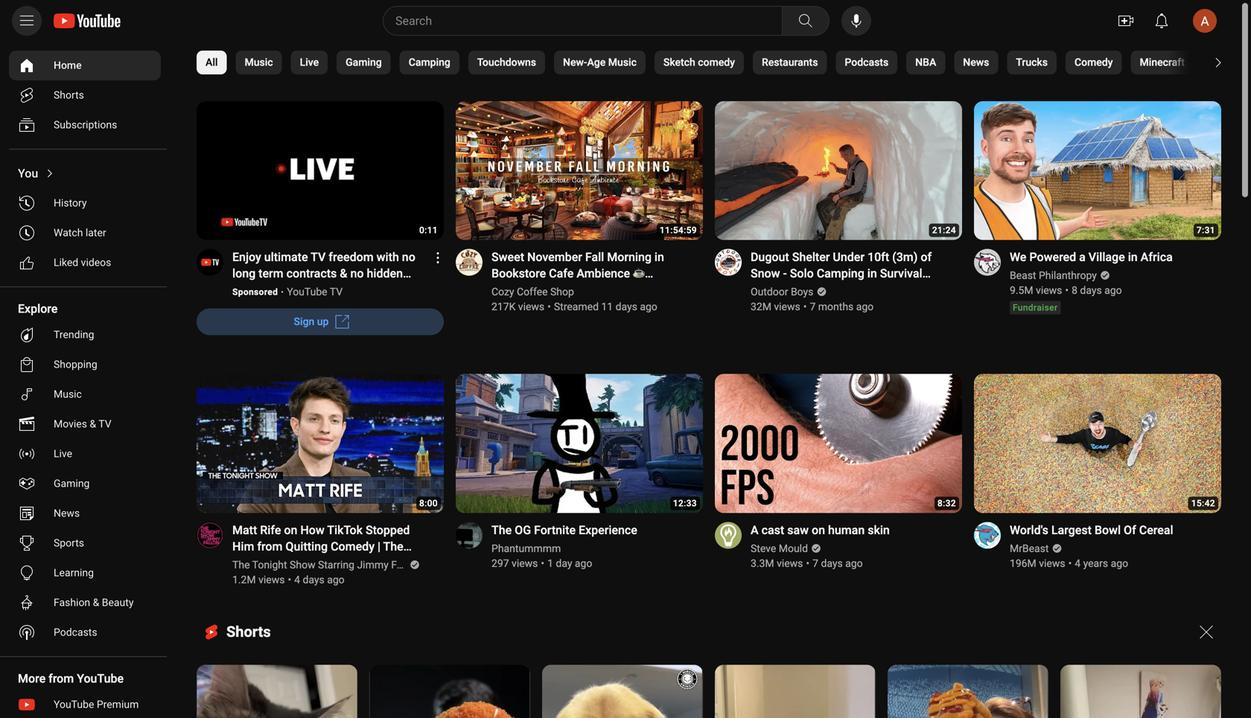 Task type: vqa. For each thing, say whether or not it's contained in the screenshot.
9.5M
yes



Task type: locate. For each thing, give the bounding box(es) containing it.
0 horizontal spatial on
[[284, 524, 297, 538]]

videos
[[81, 257, 111, 269]]

in right morning
[[655, 250, 664, 265]]

a cast saw on human skin by steve mould 3,328,245 views 7 days ago 8 minutes, 32 seconds element
[[751, 522, 890, 539]]

ago for we powered a village in africa
[[1105, 285, 1122, 297]]

7 down during
[[810, 301, 816, 313]]

& left beauty at bottom left
[[93, 597, 99, 609]]

1 vertical spatial 4
[[294, 574, 300, 586]]

217k views
[[492, 301, 545, 313]]

dugout
[[751, 250, 789, 265]]

ago down the to
[[640, 301, 657, 313]]

1 horizontal spatial from
[[257, 540, 283, 554]]

15:42 link
[[974, 374, 1221, 515]]

0 horizontal spatial snow
[[751, 267, 780, 281]]

1 vertical spatial the
[[383, 540, 403, 554]]

in for morning
[[655, 250, 664, 265]]

ago for dugout shelter under 10ft (3m) of snow - solo camping in survival shelter during snow storm
[[856, 301, 874, 313]]

2 horizontal spatial tv
[[330, 286, 343, 298]]

the left 'og'
[[492, 524, 512, 538]]

0 vertical spatial snow
[[751, 267, 780, 281]]

snow down dugout
[[751, 267, 780, 281]]

dugout shelter under 10ft (3m) of snow - solo camping in survival shelter during snow storm by outdoor boys 32,095,169 views 7 months ago 21 minutes element
[[751, 249, 944, 297]]

the for the og fortnite experience
[[492, 524, 512, 538]]

from right more
[[49, 672, 74, 686]]

days down the tonight show starring jimmy fallon link
[[303, 574, 325, 586]]

days for matt rife on how tiktok stopped him from quitting comedy | the tonight show starring jimmy fallon
[[303, 574, 325, 586]]

music up 11
[[602, 283, 634, 297]]

ago for world's largest bowl of cereal
[[1111, 558, 1128, 570]]

cozy coffee shop image
[[456, 249, 483, 276]]

no
[[402, 250, 415, 265], [350, 267, 364, 281]]

0 horizontal spatial camping
[[409, 56, 450, 69]]

youtube down more from youtube
[[54, 699, 94, 711]]

views down beast philanthropy link
[[1036, 285, 1062, 297]]

in inside sweet november fall morning in bookstore cafe ambience ☕ relaxing piano jazz music to focus,studying
[[655, 250, 664, 265]]

0 vertical spatial live
[[300, 56, 319, 69]]

the tonight show starring jimmy fallon image
[[197, 522, 223, 549]]

tv right "movies"
[[99, 418, 111, 430]]

tv down contracts
[[330, 286, 343, 298]]

7 down a cast saw on human skin
[[813, 558, 818, 570]]

1 vertical spatial no
[[350, 267, 364, 281]]

0 horizontal spatial tv
[[99, 418, 111, 430]]

0 horizontal spatial podcasts
[[54, 627, 97, 639]]

views for shelter
[[774, 301, 800, 313]]

no right with
[[402, 250, 415, 265]]

2 horizontal spatial the
[[492, 524, 512, 538]]

minecraft
[[1140, 56, 1185, 69]]

quitting
[[286, 540, 328, 554]]

snow
[[751, 267, 780, 281], [829, 283, 859, 297]]

we
[[1010, 250, 1027, 265]]

new-
[[563, 56, 587, 69]]

views down the 'mould'
[[777, 558, 803, 570]]

fallon inside matt rife on how tiktok stopped him from quitting comedy | the tonight show starring jimmy fallon
[[392, 556, 424, 570]]

1 vertical spatial youtube
[[77, 672, 124, 686]]

in inside dugout shelter under 10ft (3m) of snow - solo camping in survival shelter during snow storm
[[867, 267, 877, 281]]

1 horizontal spatial 4
[[1075, 558, 1081, 570]]

dugout shelter under 10ft (3m) of snow - solo camping in survival shelter during snow storm
[[751, 250, 932, 297]]

beast philanthropy image
[[974, 249, 1001, 276]]

& down freedom
[[340, 267, 347, 281]]

nba
[[915, 56, 936, 69]]

news link
[[9, 499, 161, 529], [9, 499, 161, 529]]

all
[[206, 56, 218, 69]]

0 vertical spatial tv
[[311, 250, 326, 265]]

shorts
[[54, 89, 84, 101], [226, 624, 271, 641]]

music right all
[[245, 56, 273, 69]]

ago for a cast saw on human skin
[[845, 558, 863, 570]]

2 vertical spatial the
[[232, 559, 250, 572]]

1 vertical spatial podcasts
[[54, 627, 97, 639]]

the inside the tonight show starring jimmy fallon link
[[232, 559, 250, 572]]

jimmy inside the tonight show starring jimmy fallon link
[[357, 559, 389, 572]]

☕
[[633, 267, 645, 281]]

0 horizontal spatial news
[[54, 508, 80, 520]]

shopping link
[[9, 350, 161, 380], [9, 350, 161, 380]]

32m
[[751, 301, 771, 313]]

0 vertical spatial 4
[[1075, 558, 1081, 570]]

days
[[1080, 285, 1102, 297], [616, 301, 637, 313], [821, 558, 843, 570], [303, 574, 325, 586]]

1 horizontal spatial in
[[867, 267, 877, 281]]

movies & tv link
[[9, 410, 161, 439], [9, 410, 161, 439]]

1 horizontal spatial tv
[[311, 250, 326, 265]]

1 horizontal spatial camping
[[817, 267, 864, 281]]

1 horizontal spatial shelter
[[792, 250, 830, 265]]

coffee
[[517, 286, 548, 298]]

0 vertical spatial shelter
[[792, 250, 830, 265]]

1.2m views
[[232, 574, 285, 586]]

2 vertical spatial &
[[93, 597, 99, 609]]

on
[[284, 524, 297, 538], [812, 524, 825, 538]]

0 horizontal spatial shorts
[[54, 89, 84, 101]]

on right rife
[[284, 524, 297, 538]]

enjoy ultimate tv freedom with no long term contracts & no hidden fees.
[[232, 250, 415, 297]]

tv for &
[[99, 418, 111, 430]]

the right |
[[383, 540, 403, 554]]

tab list
[[197, 42, 1251, 83]]

0 vertical spatial shorts
[[54, 89, 84, 101]]

youtube up youtube premium
[[77, 672, 124, 686]]

history link
[[9, 188, 161, 218], [9, 188, 161, 218]]

cozy coffee shop
[[492, 286, 574, 298]]

in left africa
[[1128, 250, 1138, 265]]

village
[[1089, 250, 1125, 265]]

2 horizontal spatial in
[[1128, 250, 1138, 265]]

views down "phantummmm" link
[[512, 558, 538, 570]]

the og fortnite experience by phantummmm 297 views 1 day ago 12 minutes, 33 seconds element
[[492, 522, 637, 539]]

1 horizontal spatial news
[[963, 56, 989, 69]]

fall
[[585, 250, 604, 265]]

sports
[[54, 537, 84, 550]]

fashion & beauty
[[54, 597, 134, 609]]

1 horizontal spatial gaming
[[346, 56, 382, 69]]

shelter up 32m views
[[751, 283, 788, 297]]

home link
[[9, 51, 161, 80], [9, 51, 161, 80]]

go to channel: youtube tv. image
[[197, 249, 223, 276]]

the up 1.2m
[[232, 559, 250, 572]]

& inside enjoy ultimate tv freedom with no long term contracts & no hidden fees.
[[340, 267, 347, 281]]

ago down human
[[845, 558, 863, 570]]

0 vertical spatial camping
[[409, 56, 450, 69]]

the inside the og fortnite experience by phantummmm 297 views 1 day ago 12 minutes, 33 seconds element
[[492, 524, 512, 538]]

piano
[[540, 283, 571, 297]]

ago down village
[[1105, 285, 1122, 297]]

1 vertical spatial news
[[54, 508, 80, 520]]

0 horizontal spatial no
[[350, 267, 364, 281]]

the inside matt rife on how tiktok stopped him from quitting comedy | the tonight show starring jimmy fallon
[[383, 540, 403, 554]]

8:32 link
[[715, 374, 962, 515]]

dugout shelter under 10ft (3m) of snow - solo camping in survival shelter during snow storm link
[[751, 249, 944, 297]]

1 horizontal spatial on
[[812, 524, 825, 538]]

in for village
[[1128, 250, 1138, 265]]

we powered a village in africa by beast philanthropy 9,550,807 views 8 days ago 7 minutes, 31 seconds element
[[1010, 249, 1173, 266]]

movies & tv
[[54, 418, 111, 430]]

ago right years
[[1111, 558, 1128, 570]]

from inside matt rife on how tiktok stopped him from quitting comedy | the tonight show starring jimmy fallon
[[257, 540, 283, 554]]

show inside matt rife on how tiktok stopped him from quitting comedy | the tonight show starring jimmy fallon
[[275, 556, 305, 570]]

shorts link
[[9, 80, 161, 110], [9, 80, 161, 110]]

youtube
[[287, 286, 327, 298], [77, 672, 124, 686], [54, 699, 94, 711]]

1 horizontal spatial shorts
[[226, 624, 271, 641]]

1 vertical spatial snow
[[829, 283, 859, 297]]

comedy
[[698, 56, 735, 69]]

in up the storm
[[867, 267, 877, 281]]

0 horizontal spatial 4
[[294, 574, 300, 586]]

live
[[300, 56, 319, 69], [54, 448, 72, 460]]

trending
[[54, 329, 94, 341]]

no down freedom
[[350, 267, 364, 281]]

0 vertical spatial the
[[492, 524, 512, 538]]

&
[[340, 267, 347, 281], [90, 418, 96, 430], [93, 597, 99, 609]]

& right "movies"
[[90, 418, 96, 430]]

on inside matt rife on how tiktok stopped him from quitting comedy | the tonight show starring jimmy fallon
[[284, 524, 297, 538]]

4 left years
[[1075, 558, 1081, 570]]

0 horizontal spatial comedy
[[331, 540, 375, 554]]

on right saw
[[812, 524, 825, 538]]

21:24
[[932, 225, 956, 236]]

shorts down 1.2m
[[226, 624, 271, 641]]

in inside 'we powered a village in africa by beast philanthropy 9,550,807 views 8 days ago 7 minutes, 31 seconds' element
[[1128, 250, 1138, 265]]

saw
[[787, 524, 809, 538]]

0 vertical spatial youtube
[[287, 286, 327, 298]]

streamed 11 days ago
[[554, 301, 657, 313]]

1 horizontal spatial no
[[402, 250, 415, 265]]

live link
[[9, 439, 161, 469], [9, 439, 161, 469]]

tonight
[[232, 556, 272, 570], [252, 559, 287, 572]]

ago right day
[[575, 558, 592, 570]]

12:33
[[673, 499, 697, 509]]

|
[[378, 540, 381, 554]]

starring inside matt rife on how tiktok stopped him from quitting comedy | the tonight show starring jimmy fallon
[[308, 556, 350, 570]]

1 vertical spatial shelter
[[751, 283, 788, 297]]

1 vertical spatial comedy
[[331, 540, 375, 554]]

1 horizontal spatial snow
[[829, 283, 859, 297]]

action-
[[1212, 56, 1245, 69]]

days right the 8
[[1080, 285, 1102, 297]]

snow up 7 months ago at the top right
[[829, 283, 859, 297]]

1 vertical spatial from
[[49, 672, 74, 686]]

of
[[921, 250, 932, 265]]

news right nba
[[963, 56, 989, 69]]

subscriptions
[[54, 119, 117, 131]]

0 vertical spatial from
[[257, 540, 283, 554]]

tv
[[311, 250, 326, 265], [330, 286, 343, 298], [99, 418, 111, 430]]

shopping
[[54, 359, 97, 371]]

fashion
[[54, 597, 90, 609]]

Sign up text field
[[294, 316, 329, 328]]

views for rife
[[258, 574, 285, 586]]

comedy inside matt rife on how tiktok stopped him from quitting comedy | the tonight show starring jimmy fallon
[[331, 540, 375, 554]]

1 horizontal spatial the
[[383, 540, 403, 554]]

gaming link
[[9, 469, 161, 499], [9, 469, 161, 499]]

days down a cast saw on human skin by steve mould 3,328,245 views 7 days ago 8 minutes, 32 seconds element
[[821, 558, 843, 570]]

from down rife
[[257, 540, 283, 554]]

1 vertical spatial &
[[90, 418, 96, 430]]

0 horizontal spatial gaming
[[54, 478, 90, 490]]

views for largest
[[1039, 558, 1065, 570]]

youtube down contracts
[[287, 286, 327, 298]]

comedy inside tab list
[[1075, 56, 1113, 69]]

None search field
[[356, 6, 833, 36]]

shelter up solo
[[792, 250, 830, 265]]

(3m)
[[892, 250, 918, 265]]

0:11 button
[[197, 101, 444, 242]]

live inside tab list
[[300, 56, 319, 69]]

0 vertical spatial gaming
[[346, 56, 382, 69]]

fundraiser
[[1013, 303, 1058, 313]]

1 vertical spatial camping
[[817, 267, 864, 281]]

2 vertical spatial tv
[[99, 418, 111, 430]]

0 vertical spatial podcasts
[[845, 56, 889, 69]]

sign up
[[294, 316, 329, 328]]

a
[[1079, 250, 1086, 265]]

15 minutes, 42 seconds element
[[1191, 499, 1215, 509]]

november
[[527, 250, 582, 265]]

2 vertical spatial youtube
[[54, 699, 94, 711]]

views down cozy coffee shop link
[[518, 301, 545, 313]]

1 horizontal spatial comedy
[[1075, 56, 1113, 69]]

1 vertical spatial live
[[54, 448, 72, 460]]

views for cast
[[777, 558, 803, 570]]

0 vertical spatial 7
[[810, 301, 816, 313]]

shorts down home on the top left
[[54, 89, 84, 101]]

mould
[[779, 543, 808, 555]]

news inside tab list
[[963, 56, 989, 69]]

1 vertical spatial shorts
[[226, 624, 271, 641]]

comedy down tiktok
[[331, 540, 375, 554]]

ago down the tonight show starring jimmy fallon link
[[327, 574, 345, 586]]

beauty
[[102, 597, 134, 609]]

0 horizontal spatial the
[[232, 559, 250, 572]]

sweet november fall morning in bookstore cafe ambience ☕ relaxing piano jazz music to focus,studying by cozy coffee shop 217,598 views streamed 11 days ago 11 hours, 54 minutes element
[[492, 249, 685, 314]]

survival
[[880, 267, 922, 281]]

music right age
[[608, 56, 637, 69]]

1 vertical spatial tv
[[330, 286, 343, 298]]

learning link
[[9, 559, 161, 588], [9, 559, 161, 588]]

podcasts down "fashion"
[[54, 627, 97, 639]]

human
[[828, 524, 865, 538]]

views down outdoor boys link
[[774, 301, 800, 313]]

0 vertical spatial comedy
[[1075, 56, 1113, 69]]

0 vertical spatial &
[[340, 267, 347, 281]]

days for we powered a village in africa
[[1080, 285, 1102, 297]]

4 down the tonight show starring jimmy fallon link
[[294, 574, 300, 586]]

youtube premium link
[[9, 690, 161, 719], [9, 690, 161, 719]]

tv up contracts
[[311, 250, 326, 265]]

under
[[833, 250, 865, 265]]

1 on from the left
[[284, 524, 297, 538]]

premium
[[97, 699, 139, 711]]

phantummmm link
[[492, 542, 562, 557]]

views right 1.2m
[[258, 574, 285, 586]]

ago for the og fortnite experience
[[575, 558, 592, 570]]

tv inside enjoy ultimate tv freedom with no long term contracts & no hidden fees.
[[311, 250, 326, 265]]

with
[[377, 250, 399, 265]]

explore
[[18, 302, 58, 316]]

news up sports
[[54, 508, 80, 520]]

1 horizontal spatial live
[[300, 56, 319, 69]]

boys
[[791, 286, 814, 298]]

views down mrbeast link
[[1039, 558, 1065, 570]]

0 horizontal spatial in
[[655, 250, 664, 265]]

podcasts left nba
[[845, 56, 889, 69]]

outdoor boys image
[[715, 249, 742, 276]]

up
[[317, 316, 329, 328]]

youtube for premium
[[54, 699, 94, 711]]

ago down the storm
[[856, 301, 874, 313]]

3.3m views
[[751, 558, 803, 570]]

0 vertical spatial news
[[963, 56, 989, 69]]

contracts
[[286, 267, 337, 281]]

3.3m
[[751, 558, 774, 570]]

comedy right the trucks
[[1075, 56, 1113, 69]]

1 vertical spatial 7
[[813, 558, 818, 570]]



Task type: describe. For each thing, give the bounding box(es) containing it.
21:24 link
[[715, 101, 962, 242]]

freedom
[[329, 250, 374, 265]]

7 for under
[[810, 301, 816, 313]]

jimmy inside matt rife on how tiktok stopped him from quitting comedy | the tonight show starring jimmy fallon
[[353, 556, 389, 570]]

camping inside dugout shelter under 10ft (3m) of snow - solo camping in survival shelter during snow storm
[[817, 267, 864, 281]]

tab list containing all
[[197, 42, 1251, 83]]

7 minutes, 31 seconds element
[[1197, 225, 1215, 236]]

8
[[1072, 285, 1078, 297]]

1 day ago
[[547, 558, 592, 570]]

a cast saw on human skin
[[751, 524, 890, 538]]

sketch comedy
[[663, 56, 735, 69]]

0 horizontal spatial from
[[49, 672, 74, 686]]

matt
[[232, 524, 257, 538]]

days for a cast saw on human skin
[[821, 558, 843, 570]]

storm
[[862, 283, 894, 297]]

views for og
[[512, 558, 538, 570]]

12 minutes, 33 seconds element
[[673, 499, 697, 509]]

21 minutes, 24 seconds element
[[932, 225, 956, 236]]

mrbeast
[[1010, 543, 1049, 555]]

bowl
[[1095, 524, 1121, 538]]

world's
[[1010, 524, 1049, 538]]

during
[[791, 283, 826, 297]]

a cast saw on human skin link
[[751, 522, 890, 539]]

0 vertical spatial no
[[402, 250, 415, 265]]

world's largest bowl of cereal by mrbeast 196,014,837 views 4 years ago 15 minutes element
[[1010, 522, 1173, 539]]

tonight inside matt rife on how tiktok stopped him from quitting comedy | the tonight show starring jimmy fallon
[[232, 556, 272, 570]]

196m
[[1010, 558, 1037, 570]]

fees.
[[232, 283, 259, 297]]

show inside the tonight show starring jimmy fallon link
[[290, 559, 315, 572]]

to
[[637, 283, 648, 297]]

ago for matt rife on how tiktok stopped him from quitting comedy | the tonight show starring jimmy fallon
[[327, 574, 345, 586]]

matt rife on how tiktok stopped him from quitting comedy | the tonight show starring jimmy fallon by the tonight show starring jimmy fallon 1,258,988 views 4 days ago 8 minutes element
[[232, 522, 426, 570]]

the for the tonight show starring jimmy fallon
[[232, 559, 250, 572]]

gaming inside tab list
[[346, 56, 382, 69]]

4 years ago
[[1075, 558, 1128, 570]]

sketch
[[663, 56, 695, 69]]

new-age music
[[563, 56, 637, 69]]

outdoor
[[751, 286, 788, 298]]

months
[[818, 301, 854, 313]]

trucks
[[1016, 56, 1048, 69]]

& for tv
[[90, 418, 96, 430]]

& for beauty
[[93, 597, 99, 609]]

phantummmm image
[[456, 522, 483, 549]]

2 on from the left
[[812, 524, 825, 538]]

ad
[[1245, 56, 1251, 69]]

beast philanthropy link
[[1010, 269, 1098, 284]]

32m views
[[751, 301, 800, 313]]

the og fortnite experience link
[[492, 522, 637, 539]]

africa
[[1141, 250, 1173, 265]]

og
[[515, 524, 531, 538]]

7:31 link
[[974, 101, 1221, 242]]

matt rife on how tiktok stopped him from quitting comedy | the tonight show starring jimmy fallon
[[232, 524, 424, 570]]

0 horizontal spatial live
[[54, 448, 72, 460]]

4 for on
[[294, 574, 300, 586]]

11:54:59
[[660, 225, 697, 236]]

hidden
[[367, 267, 403, 281]]

years
[[1083, 558, 1108, 570]]

11 seconds element
[[419, 225, 438, 236]]

world's largest bowl of cereal
[[1010, 524, 1173, 538]]

long
[[232, 267, 256, 281]]

age
[[587, 56, 606, 69]]

1 horizontal spatial podcasts
[[845, 56, 889, 69]]

a
[[751, 524, 759, 538]]

1 vertical spatial gaming
[[54, 478, 90, 490]]

skin
[[868, 524, 890, 538]]

11 hours, 54 minutes, 59 seconds element
[[660, 225, 697, 236]]

views for november
[[518, 301, 545, 313]]

10ft
[[868, 250, 889, 265]]

cereal
[[1139, 524, 1173, 538]]

7 for saw
[[813, 558, 818, 570]]

home
[[54, 59, 82, 71]]

mrbeast image
[[974, 522, 1001, 549]]

learning
[[54, 567, 94, 579]]

action-ad
[[1212, 56, 1251, 69]]

jazz
[[574, 283, 599, 297]]

8 minutes element
[[419, 499, 438, 509]]

sponsored
[[232, 287, 278, 298]]

rife
[[260, 524, 281, 538]]

8 minutes, 32 seconds element
[[938, 499, 956, 509]]

beast
[[1010, 270, 1036, 282]]

7 months ago
[[810, 301, 874, 313]]

sign
[[294, 316, 314, 328]]

the og fortnite experience
[[492, 524, 637, 538]]

Search text field
[[395, 11, 779, 31]]

sign up link
[[197, 309, 444, 336]]

steve mould image
[[715, 522, 742, 549]]

views for powered
[[1036, 285, 1062, 297]]

297
[[492, 558, 509, 570]]

15:42
[[1191, 499, 1215, 509]]

term
[[259, 267, 283, 281]]

streamed
[[554, 301, 599, 313]]

cozy
[[492, 286, 514, 298]]

bookstore
[[492, 267, 546, 281]]

you
[[18, 166, 38, 181]]

youtube for tv
[[287, 286, 327, 298]]

him
[[232, 540, 254, 554]]

0 horizontal spatial shelter
[[751, 283, 788, 297]]

shop
[[550, 286, 574, 298]]

outdoor boys
[[751, 286, 814, 298]]

music inside sweet november fall morning in bookstore cafe ambience ☕ relaxing piano jazz music to focus,studying
[[602, 283, 634, 297]]

history
[[54, 197, 87, 209]]

of
[[1124, 524, 1136, 538]]

-
[[783, 267, 787, 281]]

youtube premium
[[54, 699, 139, 711]]

watch later
[[54, 227, 106, 239]]

how
[[300, 524, 325, 538]]

8:00 link
[[197, 374, 444, 515]]

enjoy
[[232, 250, 261, 265]]

4 for bowl
[[1075, 558, 1081, 570]]

days right 11
[[616, 301, 637, 313]]

196m views
[[1010, 558, 1065, 570]]

ambience
[[577, 267, 630, 281]]

fortnite
[[534, 524, 576, 538]]

1
[[547, 558, 553, 570]]

sweet november fall morning in bookstore cafe ambience ☕ relaxing piano jazz music to focus,studying
[[492, 250, 664, 314]]

9.5m
[[1010, 285, 1033, 297]]

music up "movies"
[[54, 388, 82, 401]]

tv for ultimate
[[311, 250, 326, 265]]

go to channel: youtube tv. element
[[287, 286, 343, 298]]

9.5m views
[[1010, 285, 1062, 297]]

largest
[[1051, 524, 1092, 538]]

more
[[18, 672, 46, 686]]

more from youtube
[[18, 672, 124, 686]]

avatar image image
[[1193, 9, 1217, 33]]

ad - enjoy ultimate tv freedom with no long term contracts & no hidden fees. - 11 seconds - watch across your devices and start streaming the tv you love. - youtube tv - play video element
[[232, 249, 426, 297]]

outdoor boys link
[[751, 285, 815, 300]]

experience
[[579, 524, 637, 538]]

steve
[[751, 543, 776, 555]]



